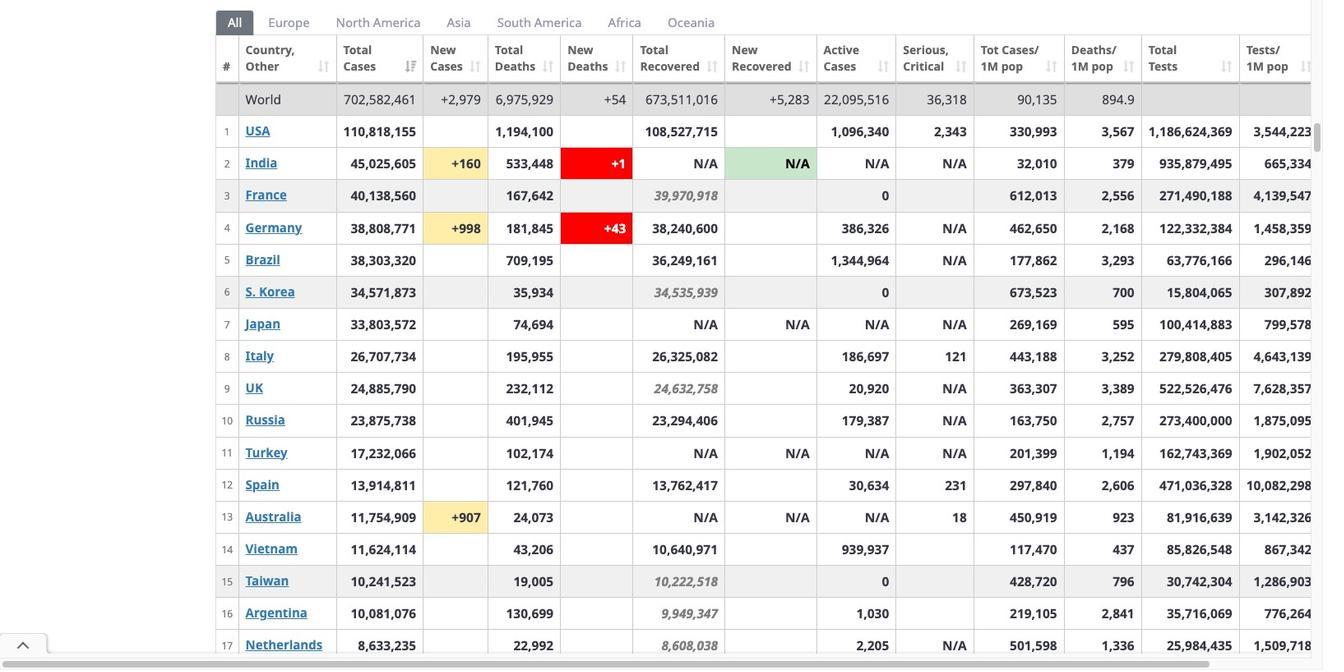 Task type: locate. For each thing, give the bounding box(es) containing it.
10 row from the top
[[216, 341, 1323, 373]]

0 horizontal spatial deaths
[[495, 58, 535, 74]]

2 deaths from the left
[[567, 58, 608, 74]]

row containing 13,914,811
[[216, 469, 1323, 501]]

2 vertical spatial 0
[[882, 573, 889, 591]]

row containing 26,707,734
[[216, 341, 1323, 373]]

new down asia link
[[430, 42, 456, 58]]

america for south america
[[534, 14, 582, 30]]

new inside new cases
[[430, 42, 456, 58]]

newcases: activate to sort column descending element
[[424, 35, 488, 83]]

8 row from the top
[[216, 276, 1323, 308]]

130,699
[[506, 605, 554, 624]]

recovered for new
[[732, 58, 792, 74]]

4 row from the top
[[216, 147, 1323, 180]]

0 up the 1,030
[[882, 573, 889, 591]]

row containing world
[[216, 83, 1323, 115]]

2 row from the top
[[216, 83, 1323, 115]]

39,970,918
[[654, 187, 718, 205]]

deaths
[[495, 58, 535, 74], [567, 58, 608, 74]]

row containing 10,241,523
[[216, 566, 1323, 598]]

1 recovered from the left
[[640, 58, 700, 74]]

163,750
[[1010, 412, 1057, 430]]

america for north america
[[373, 14, 421, 30]]

n/a
[[693, 155, 718, 173], [785, 155, 810, 173], [865, 155, 889, 173], [942, 155, 967, 173], [942, 219, 967, 237], [942, 251, 967, 269], [693, 316, 718, 334], [785, 316, 810, 334], [865, 316, 889, 334], [942, 316, 967, 334], [942, 380, 967, 398], [942, 412, 967, 430], [693, 445, 718, 463], [785, 445, 810, 463], [865, 445, 889, 463], [942, 445, 967, 463], [693, 509, 718, 527], [785, 509, 810, 527], [865, 509, 889, 527], [942, 638, 967, 656]]

5 row from the top
[[216, 180, 1323, 212]]

total inside total cases
[[343, 42, 372, 58]]

total down north
[[343, 42, 372, 58]]

tot cases/ 1m pop
[[981, 42, 1039, 74]]

11,624,114
[[351, 541, 416, 559]]

total down africa link
[[640, 42, 669, 58]]

2 horizontal spatial new
[[732, 42, 758, 58]]

cases for new
[[430, 58, 463, 74]]

row
[[216, 35, 1323, 83], [216, 83, 1323, 115], [216, 115, 1323, 147], [216, 147, 1323, 180], [216, 180, 1323, 212], [216, 212, 1323, 244], [216, 244, 1323, 276], [216, 276, 1323, 308], [216, 308, 1323, 341], [216, 341, 1323, 373], [216, 373, 1323, 405], [216, 405, 1323, 437], [216, 437, 1323, 469], [216, 469, 1323, 501], [216, 501, 1323, 534], [216, 534, 1323, 566], [216, 566, 1323, 598], [216, 598, 1323, 630], [216, 630, 1323, 662], [216, 662, 1323, 671]]

1,286,903
[[1254, 573, 1312, 591]]

1m inside 'tot cases/ 1m pop'
[[981, 58, 998, 74]]

0 down 1,344,964
[[882, 284, 889, 302]]

201,399
[[1010, 445, 1057, 463]]

19 row from the top
[[216, 630, 1323, 662]]

cases up the 702,582,461
[[343, 58, 376, 74]]

121
[[945, 348, 967, 366]]

0 horizontal spatial 1m
[[981, 58, 998, 74]]

total for total recovered
[[640, 42, 669, 58]]

1m for tests/ 1m pop
[[1246, 58, 1264, 74]]

1 horizontal spatial new
[[567, 42, 593, 58]]

pop down the tot cases/
[[1001, 58, 1023, 74]]

+54
[[604, 90, 626, 109]]

netherlands
[[246, 638, 322, 654]]

row containing 11,624,114
[[216, 534, 1323, 566]]

tot cases/
[[981, 42, 1039, 58]]

14 row from the top
[[216, 469, 1323, 501]]

4 total from the left
[[1149, 42, 1177, 58]]

row containing 10,081,076
[[216, 598, 1323, 630]]

2 horizontal spatial pop
[[1267, 58, 1288, 74]]

japan link
[[246, 316, 280, 332]]

45,025,605
[[351, 155, 416, 173]]

row containing 34,571,873
[[216, 276, 1323, 308]]

total up the tests
[[1149, 42, 1177, 58]]

australia
[[246, 509, 301, 525]]

10
[[222, 414, 233, 428]]

1 horizontal spatial america
[[534, 14, 582, 30]]

new inside new deaths
[[567, 42, 593, 58]]

22,992
[[513, 638, 554, 656]]

deaths for new
[[567, 58, 608, 74]]

+43
[[604, 219, 626, 237]]

11 row from the top
[[216, 373, 1323, 405]]

1 vertical spatial 0
[[882, 284, 889, 302]]

pop for tests/
[[1267, 58, 1288, 74]]

17
[[222, 640, 233, 654]]

271,490,188
[[1159, 187, 1232, 205]]

269,169
[[1010, 316, 1057, 334]]

italy link
[[246, 348, 274, 364]]

new down south america link
[[567, 42, 593, 58]]

3 0 from the top
[[882, 573, 889, 591]]

total down south
[[495, 42, 523, 58]]

2,606
[[1102, 477, 1135, 495]]

row containing 11,754,909
[[216, 501, 1323, 534]]

3
[[224, 189, 230, 203]]

23,294,406
[[652, 412, 718, 430]]

1 horizontal spatial recovered
[[732, 58, 792, 74]]

24,073
[[513, 509, 554, 527]]

17 row from the top
[[216, 566, 1323, 598]]

15 row from the top
[[216, 501, 1323, 534]]

19,005
[[513, 573, 554, 591]]

0 horizontal spatial recovered
[[640, 58, 700, 74]]

9,949,347
[[661, 605, 718, 624]]

1 america from the left
[[373, 14, 421, 30]]

1 horizontal spatial 1m
[[1071, 58, 1089, 74]]

6 row from the top
[[216, 212, 1323, 244]]

13 row from the top
[[216, 437, 1323, 469]]

110,818,155
[[343, 123, 416, 141]]

oceania
[[668, 14, 715, 30]]

1 horizontal spatial cases
[[430, 58, 463, 74]]

row containing country,
[[216, 35, 1323, 83]]

totaldeaths: activate to sort column descending element
[[488, 35, 561, 83]]

471,036,328
[[1159, 477, 1232, 495]]

1m down deaths/
[[1071, 58, 1089, 74]]

700
[[1113, 284, 1135, 302]]

0 horizontal spatial pop
[[1001, 58, 1023, 74]]

total inside the total recovered
[[640, 42, 669, 58]]

2 america from the left
[[534, 14, 582, 30]]

3 1m from the left
[[1246, 58, 1264, 74]]

recovered up 673,511,016
[[640, 58, 700, 74]]

australia link
[[246, 509, 301, 525]]

0 vertical spatial 0
[[882, 187, 889, 205]]

0 for 673,523
[[882, 284, 889, 302]]

1 horizontal spatial deaths
[[567, 58, 608, 74]]

recovered for total
[[640, 58, 700, 74]]

activecases: activate to sort column descending element
[[817, 35, 897, 83]]

8
[[224, 350, 230, 364]]

deaths up 6,975,929
[[495, 58, 535, 74]]

asia link
[[435, 10, 483, 35]]

1,096,340
[[831, 123, 889, 141]]

279,808,405
[[1159, 348, 1232, 366]]

cases inside active cases
[[824, 58, 856, 74]]

deaths up +54 at the left top of page
[[567, 58, 608, 74]]

row containing 45,025,605
[[216, 147, 1323, 180]]

1 new from the left
[[430, 42, 456, 58]]

cases down active
[[824, 58, 856, 74]]

new right totalrecovered: activate to sort column descending element
[[732, 42, 758, 58]]

total inside total tests
[[1149, 42, 1177, 58]]

0 horizontal spatial new
[[430, 42, 456, 58]]

100,414,883
[[1159, 316, 1232, 334]]

tests
[[1149, 58, 1178, 74]]

1 horizontal spatial pop
[[1092, 58, 1113, 74]]

386,326
[[842, 219, 889, 237]]

3 cases from the left
[[824, 58, 856, 74]]

spain link
[[246, 477, 279, 493]]

pop down tests/
[[1267, 58, 1288, 74]]

595
[[1113, 316, 1135, 334]]

new inside new recovered
[[732, 42, 758, 58]]

america inside south america link
[[534, 14, 582, 30]]

1m down tests/
[[1246, 58, 1264, 74]]

total for total tests
[[1149, 42, 1177, 58]]

pop for deaths/
[[1092, 58, 1113, 74]]

2 pop from the left
[[1092, 58, 1113, 74]]

tests/
                                1m pop
                            : activate to sort column descending element
[[1240, 35, 1319, 83]]

1,344,964
[[831, 251, 889, 269]]

11,754,909
[[351, 509, 416, 527]]

usa
[[246, 123, 270, 139]]

north
[[336, 14, 370, 30]]

s.
[[246, 284, 256, 300]]

16 row from the top
[[216, 534, 1323, 566]]

2
[[224, 157, 230, 171]]

0 horizontal spatial cases
[[343, 58, 376, 74]]

argentina link
[[246, 605, 307, 622]]

south
[[497, 14, 531, 30]]

7 row from the top
[[216, 244, 1323, 276]]

0 horizontal spatial america
[[373, 14, 421, 30]]

country,
[[246, 42, 295, 58]]

2 new from the left
[[567, 42, 593, 58]]

america inside north america link
[[373, 14, 421, 30]]

24,885,790
[[351, 380, 416, 398]]

2 horizontal spatial cases
[[824, 58, 856, 74]]

43,206
[[513, 541, 554, 559]]

273,400,000
[[1159, 412, 1232, 430]]

total tests
[[1149, 42, 1178, 74]]

pop for tot cases/
[[1001, 58, 1023, 74]]

1 1m from the left
[[981, 58, 998, 74]]

2 horizontal spatial 1m
[[1246, 58, 1264, 74]]

12 row from the top
[[216, 405, 1323, 437]]

total inside total deaths
[[495, 42, 523, 58]]

europe
[[268, 14, 310, 30]]

9 row from the top
[[216, 308, 1323, 341]]

3 row from the top
[[216, 115, 1323, 147]]

pop inside deaths/ 1m pop
[[1092, 58, 1113, 74]]

1 0 from the top
[[882, 187, 889, 205]]

709,195
[[506, 251, 554, 269]]

america right south
[[534, 14, 582, 30]]

2 total from the left
[[495, 42, 523, 58]]

america up totalcases: activate to sort column ascending element
[[373, 14, 421, 30]]

1 total from the left
[[343, 42, 372, 58]]

20,920
[[849, 380, 889, 398]]

pop inside tests/ 1m pop
[[1267, 58, 1288, 74]]

row containing 38,808,771
[[216, 212, 1323, 244]]

939,937
[[842, 541, 889, 559]]

1 pop from the left
[[1001, 58, 1023, 74]]

india link
[[246, 155, 277, 171]]

japan
[[246, 316, 280, 332]]

total for total cases
[[343, 42, 372, 58]]

181,845
[[506, 219, 554, 237]]

1 row from the top
[[216, 35, 1323, 83]]

recovered up +5,283
[[732, 58, 792, 74]]

row containing 110,818,155
[[216, 115, 1323, 147]]

pop down deaths/
[[1092, 58, 1113, 74]]

2 0 from the top
[[882, 284, 889, 302]]

1,902,052
[[1254, 445, 1312, 463]]

1m down the tot cases/
[[981, 58, 998, 74]]

20 row from the top
[[216, 662, 1323, 671]]

935,879,495
[[1159, 155, 1232, 173]]

new
[[430, 42, 456, 58], [567, 42, 593, 58], [732, 42, 758, 58]]

pop inside 'tot cases/ 1m pop'
[[1001, 58, 1023, 74]]

1m inside deaths/ 1m pop
[[1071, 58, 1089, 74]]

117,470
[[1010, 541, 1057, 559]]

new recovered
[[732, 42, 792, 74]]

cases up the +2,979
[[430, 58, 463, 74]]

102,174
[[506, 445, 554, 463]]

2 cases from the left
[[430, 58, 463, 74]]

2 1m from the left
[[1071, 58, 1089, 74]]

25,984,435
[[1167, 638, 1232, 656]]

newdeaths: activate to sort column descending element
[[561, 35, 634, 83]]

3 new from the left
[[732, 42, 758, 58]]

serious, critical
[[903, 42, 949, 74]]

0 up 386,326
[[882, 187, 889, 205]]

796
[[1113, 573, 1135, 591]]

3 total from the left
[[640, 42, 669, 58]]

799,578
[[1265, 316, 1312, 334]]

1,194,100
[[495, 123, 554, 141]]

2 recovered from the left
[[732, 58, 792, 74]]

18 row from the top
[[216, 598, 1323, 630]]

turkey link
[[246, 445, 287, 461]]

1 deaths from the left
[[495, 58, 535, 74]]

3 pop from the left
[[1267, 58, 1288, 74]]

1m inside tests/ 1m pop
[[1246, 58, 1264, 74]]

10,081,076
[[351, 605, 416, 624]]

1 cases from the left
[[343, 58, 376, 74]]

437
[[1113, 541, 1135, 559]]

argentina
[[246, 605, 307, 622]]

new for new recovered
[[732, 42, 758, 58]]



Task type: describe. For each thing, give the bounding box(es) containing it.
8,608,038
[[661, 638, 718, 656]]

0 for 612,013
[[882, 187, 889, 205]]

33,803,572
[[351, 316, 416, 334]]

428,720
[[1010, 573, 1057, 591]]

row containing 8,633,235
[[216, 630, 1323, 662]]

#
[[223, 58, 230, 74]]

10,222,518
[[654, 573, 718, 591]]

advertisement element
[[0, 659, 1323, 671]]

spain
[[246, 477, 279, 493]]

+1
[[612, 155, 626, 173]]

702,582,461
[[344, 90, 416, 109]]

776,264
[[1265, 605, 1312, 624]]

1,458,359
[[1254, 219, 1312, 237]]

row containing 17,232,066
[[216, 437, 1323, 469]]

deaths/
[[1071, 42, 1116, 58]]

296,146
[[1265, 251, 1312, 269]]

1m for deaths/ 1m pop
[[1071, 58, 1089, 74]]

2,343
[[934, 123, 967, 141]]

1,336
[[1102, 638, 1135, 656]]

row containing 33,803,572
[[216, 308, 1323, 341]]

231
[[945, 477, 967, 495]]

active
[[824, 42, 859, 58]]

90,135
[[1017, 90, 1057, 109]]

162,743,369
[[1159, 445, 1232, 463]]

france
[[246, 187, 287, 203]]

africa link
[[596, 10, 654, 35]]

s. korea link
[[246, 284, 295, 300]]

38,808,771
[[351, 219, 416, 237]]

867,342
[[1265, 541, 1312, 559]]

5
[[224, 253, 230, 267]]

tot&nbsp;cases/1m pop: activate to sort column descending element
[[974, 35, 1065, 83]]

30,742,304
[[1167, 573, 1232, 591]]

443,188
[[1010, 348, 1057, 366]]

italy
[[246, 348, 274, 364]]

new for new deaths
[[567, 42, 593, 58]]

serious,critical: activate to sort column descending element
[[897, 35, 974, 83]]

country,other: activate to sort column ascending element
[[239, 35, 337, 83]]

brazil link
[[246, 251, 280, 268]]

new for new cases
[[430, 42, 456, 58]]

6,975,929
[[496, 90, 554, 109]]

totaltests: activate to sort column descending element
[[1142, 35, 1240, 83]]

894.9
[[1102, 90, 1135, 109]]

13,762,417
[[652, 477, 718, 495]]

usa link
[[246, 123, 270, 139]]

total for total deaths
[[495, 42, 523, 58]]

south america
[[497, 14, 582, 30]]

row containing 23,875,738
[[216, 405, 1323, 437]]

country, other
[[246, 42, 295, 74]]

10,241,523
[[351, 573, 416, 591]]

brazil
[[246, 251, 280, 268]]

1,186,624,369
[[1149, 123, 1232, 141]]

+998
[[452, 219, 481, 237]]

deaths for total
[[495, 58, 535, 74]]

cases for active
[[824, 58, 856, 74]]

vietnam link
[[246, 541, 298, 558]]

india
[[246, 155, 277, 171]]

newrecovered: activate to sort column descending element
[[725, 35, 817, 83]]

4,139,547
[[1254, 187, 1312, 205]]

germany
[[246, 219, 302, 236]]

uk
[[246, 380, 263, 397]]

23,875,738
[[351, 412, 416, 430]]

32,010
[[1017, 155, 1057, 173]]

7,628,357
[[1254, 380, 1312, 398]]

10,640,971
[[652, 541, 718, 559]]

35,934
[[513, 284, 554, 302]]

1,194
[[1102, 445, 1135, 463]]

deaths/ 1m pop
[[1071, 42, 1116, 74]]

2,757
[[1102, 412, 1135, 430]]

asia
[[447, 14, 471, 30]]

totalrecovered: activate to sort column descending element
[[634, 35, 725, 83]]

1m for tot cases/ 1m pop
[[981, 58, 998, 74]]

121,760
[[506, 477, 554, 495]]

deaths/1m pop: activate to sort column descending element
[[1065, 35, 1142, 83]]

401,945
[[506, 412, 554, 430]]

totalcases: activate to sort column ascending element
[[337, 35, 424, 83]]

row containing 38,303,320
[[216, 244, 1323, 276]]

665,334
[[1265, 155, 1312, 173]]

179,387
[[842, 412, 889, 430]]

row containing 24,885,790
[[216, 373, 1323, 405]]

0 for 428,720
[[882, 573, 889, 591]]

177,862
[[1010, 251, 1057, 269]]

tests/ 1m pop
[[1246, 42, 1288, 74]]

cases for total
[[343, 58, 376, 74]]

russia link
[[246, 412, 285, 429]]

330,993
[[1010, 123, 1057, 141]]

2,556
[[1102, 187, 1135, 205]]

oceania link
[[655, 10, 727, 35]]

462,650
[[1010, 219, 1057, 237]]

34,535,939
[[654, 284, 718, 302]]

row containing 40,138,560
[[216, 180, 1323, 212]]

3,142,326
[[1254, 509, 1312, 527]]

673,523
[[1010, 284, 1057, 302]]

serious,
[[903, 42, 949, 58]]

2,205
[[856, 638, 889, 656]]

22,095,516
[[824, 90, 889, 109]]

s. korea
[[246, 284, 295, 300]]

36,249,161
[[652, 251, 718, 269]]

36,318
[[927, 90, 967, 109]]

15,804,065
[[1167, 284, 1232, 302]]

26,325,082
[[652, 348, 718, 366]]

taiwan
[[246, 573, 289, 590]]

all tab
[[215, 10, 256, 35]]

europe link
[[256, 10, 322, 35]]

1,030
[[856, 605, 889, 624]]

africa
[[608, 14, 641, 30]]

south america link
[[485, 10, 594, 35]]

taiwan link
[[246, 573, 289, 590]]



Task type: vqa. For each thing, say whether or not it's contained in the screenshot.
38,303,320
yes



